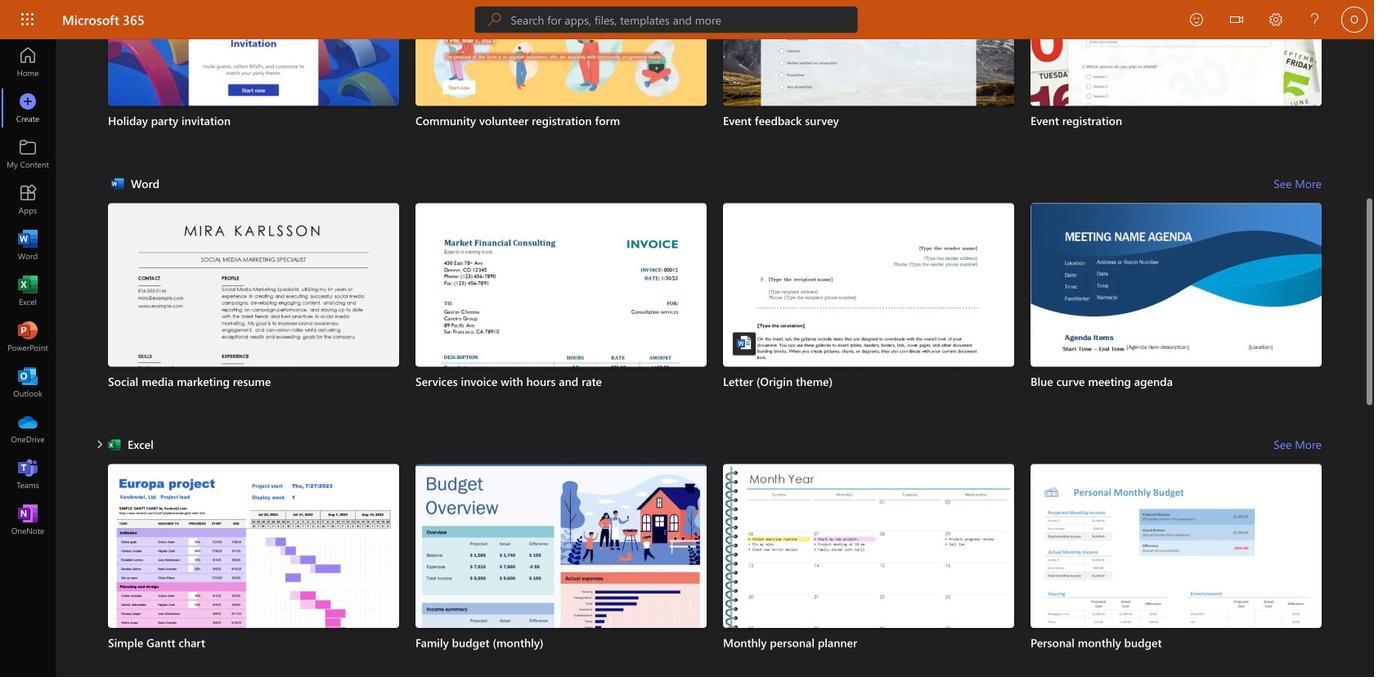 Task type: vqa. For each thing, say whether or not it's contained in the screenshot.
family budget (monthly) link element
yes



Task type: locate. For each thing, give the bounding box(es) containing it.
community volunteer registration form link element
[[416, 112, 707, 129]]

letter (origin theme) image
[[723, 203, 1015, 581]]

social media marketing resume list item
[[108, 203, 399, 581]]

family budget (monthly) list item
[[416, 464, 707, 677]]

word image
[[736, 334, 753, 351]]

onedrive image
[[20, 421, 36, 437]]

1 list from the top
[[108, 0, 1322, 164]]

simple gantt chart image
[[108, 464, 399, 677]]

list
[[108, 0, 1322, 164], [108, 203, 1322, 581], [108, 464, 1322, 677]]

home image
[[20, 54, 36, 70]]

blue curve meeting agenda image
[[1031, 203, 1322, 581]]

family budget (monthly) image
[[416, 464, 707, 677]]

simple gantt chart link element
[[108, 635, 399, 651]]

blue curve meeting agenda list item
[[1031, 203, 1322, 581]]

create image
[[20, 100, 36, 116]]

onenote image
[[20, 512, 36, 529]]

monthly personal planner list item
[[723, 464, 1015, 677]]

monthly personal planner image
[[723, 464, 1015, 677]]

event feedback survey link element
[[723, 112, 1015, 129]]

powerpoint image
[[20, 329, 36, 345]]

apps image
[[20, 191, 36, 208]]

None search field
[[475, 7, 858, 33]]

banner
[[0, 0, 1375, 42]]

services invoice with hours and rate list item
[[416, 203, 707, 581]]

monthly personal planner link element
[[723, 635, 1015, 651]]

application
[[0, 0, 1375, 677]]

letter (origin theme) list item
[[723, 203, 1015, 581]]

navigation
[[0, 39, 56, 543]]



Task type: describe. For each thing, give the bounding box(es) containing it.
services invoice with hours and rate link element
[[416, 374, 707, 390]]

simple gantt chart list item
[[108, 464, 399, 677]]

word image
[[20, 237, 36, 254]]

event registration link element
[[1031, 112, 1322, 129]]

personal monthly budget list item
[[1031, 464, 1322, 677]]

outlook image
[[20, 375, 36, 391]]

family budget (monthly) link element
[[416, 635, 707, 651]]

letter (origin theme) link element
[[723, 374, 1015, 390]]

personal monthly budget image
[[1031, 464, 1322, 677]]

2 list from the top
[[108, 203, 1322, 581]]

social media marketing resume link element
[[108, 374, 399, 390]]

services invoice with hours and rate image
[[416, 203, 707, 581]]

my content image
[[20, 146, 36, 162]]

blue curve meeting agenda link element
[[1031, 374, 1322, 390]]

excel image
[[20, 283, 36, 299]]

holiday party invitation link element
[[108, 112, 399, 129]]

teams image
[[20, 466, 36, 483]]

3 list from the top
[[108, 464, 1322, 677]]

personal monthly budget link element
[[1031, 635, 1322, 651]]

social media marketing resume image
[[108, 203, 399, 581]]

Search box. Suggestions appear as you type. search field
[[511, 7, 858, 33]]



